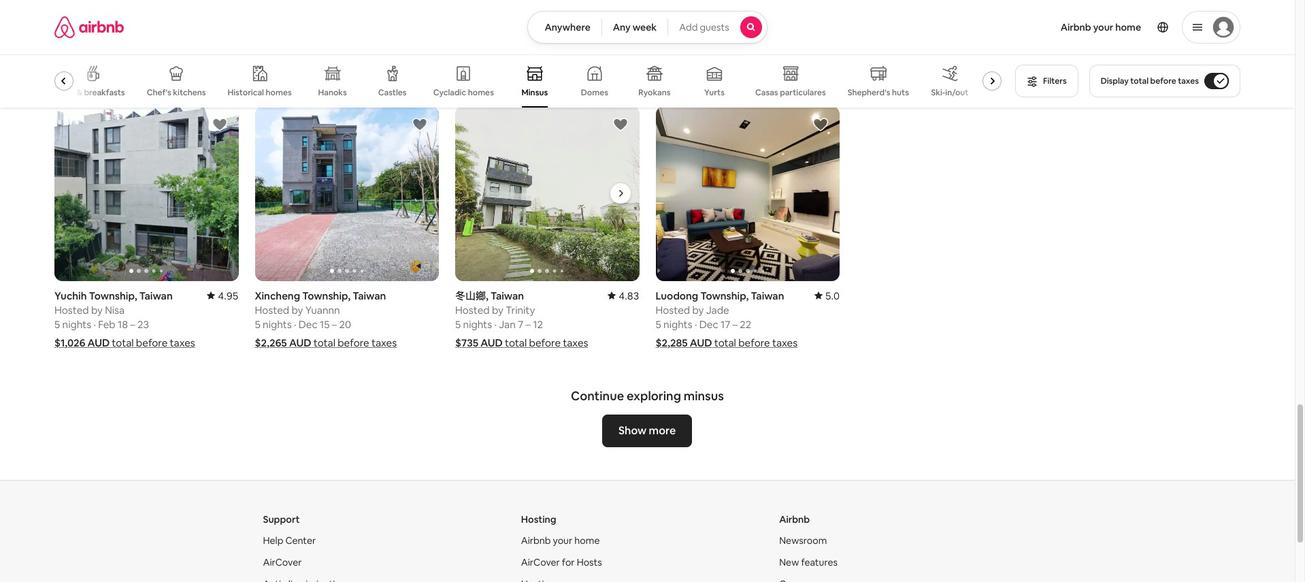 Task type: locate. For each thing, give the bounding box(es) containing it.
trinity
[[506, 304, 535, 316]]

1 aircover from the left
[[263, 556, 302, 568]]

7 nights · dec 19 – 26 $1,394 aud total before taxes
[[255, 46, 396, 77]]

nights inside luodong township, taiwan hosted by jade 5 nights · dec 17 – 22 $2,285 aud total before taxes
[[664, 318, 693, 331]]

before inside puli township, taiwan hosted by candy 5 nights · dec 18 – 23 $2,224 aud total before taxes
[[137, 65, 169, 77]]

冬山鄉,
[[456, 18, 489, 31], [456, 289, 489, 302]]

1 vertical spatial 7
[[518, 318, 524, 331]]

aircover left for
[[521, 556, 560, 568]]

township, up 'nisa'
[[89, 289, 137, 302]]

7 up $1,394 aud
[[255, 46, 261, 59]]

huts
[[893, 87, 910, 98]]

0 vertical spatial feb
[[499, 46, 517, 59]]

0 horizontal spatial jan
[[499, 318, 516, 331]]

15 inside 'sanxing township, taiwan hosted by yi 5 nights · dec 15 – 20 $5,991 aud total before taxes'
[[721, 46, 731, 59]]

hosted up $735 aud at the bottom of page
[[456, 304, 490, 316]]

1 vertical spatial your
[[553, 534, 573, 547]]

1 horizontal spatial homes
[[468, 87, 494, 98]]

township, inside 'sanxing township, taiwan hosted by yi 5 nights · dec 15 – 20 $5,991 aud total before taxes'
[[696, 18, 744, 31]]

5 up $1,055 aud
[[456, 46, 461, 59]]

· inside 5 nights · jan 6 – 11 $2,451 aud total before taxes
[[896, 46, 898, 59]]

0 horizontal spatial home
[[575, 534, 600, 547]]

5 down week
[[656, 46, 662, 59]]

dec inside 'sanxing township, taiwan hosted by yi 5 nights · dec 15 – 20 $5,991 aud total before taxes'
[[700, 46, 719, 59]]

by
[[91, 32, 103, 45], [492, 32, 504, 45], [693, 32, 704, 45], [1094, 32, 1105, 45], [91, 304, 103, 316], [292, 304, 303, 316], [492, 304, 504, 316], [693, 304, 704, 316]]

total inside 7 nights · dec 19 – 26 $1,394 aud total before taxes
[[312, 65, 334, 77]]

5.0 out of 5 average rating image
[[1216, 18, 1241, 31], [815, 289, 840, 302]]

5 up $2,285 aud
[[656, 318, 662, 331]]

1 horizontal spatial 20
[[538, 46, 550, 59]]

0 vertical spatial airbnb
[[1061, 21, 1092, 33]]

18 inside 竹東鎮, taiwan hosted by robin 5 nights · dec 18 – 23 $2,288 aud total before taxes
[[1122, 46, 1132, 59]]

– inside the xincheng township, taiwan hosted by yuannn 5 nights · dec 15 – 20 $2,265 aud total before taxes
[[332, 318, 337, 331]]

1 horizontal spatial airbnb your home
[[1061, 21, 1142, 33]]

nights up $2,285 aud
[[664, 318, 693, 331]]

help center
[[263, 534, 316, 547]]

15
[[519, 46, 529, 59], [721, 46, 731, 59], [320, 318, 330, 331]]

jan inside 5 nights · jan 6 – 11 $2,451 aud total before taxes
[[900, 46, 917, 59]]

more
[[650, 423, 677, 438]]

township, inside luodong township, taiwan hosted by jade 5 nights · dec 17 – 22 $2,285 aud total before taxes
[[701, 289, 749, 302]]

airbnb your home link up $2,288 aud at top right
[[1053, 13, 1150, 42]]

7 inside 冬山鄉, taiwan hosted by trinity 5 nights · jan 7 – 12 $735 aud total before taxes
[[518, 318, 524, 331]]

5 up filters
[[1057, 46, 1063, 59]]

23 for puli township, taiwan hosted by candy 5 nights · dec 18 – 23 $2,224 aud total before taxes
[[139, 46, 151, 59]]

taiwan
[[124, 18, 157, 31], [491, 18, 524, 31], [747, 18, 780, 31], [1092, 18, 1126, 31], [139, 289, 173, 302], [353, 289, 386, 302], [491, 289, 524, 302], [751, 289, 785, 302]]

dec inside the xincheng township, taiwan hosted by yuannn 5 nights · dec 15 – 20 $2,265 aud total before taxes
[[299, 318, 318, 331]]

before inside 冬山鄉, taiwan hosted by 桔的堡親子城堡民宿 5 nights · feb 15 – 20 $1,055 aud total before taxes
[[537, 65, 568, 77]]

1 horizontal spatial jan
[[900, 46, 917, 59]]

18 for puli township, taiwan hosted by candy 5 nights · dec 18 – 23 $2,224 aud total before taxes
[[119, 46, 130, 59]]

airbnb your home inside profile 'element'
[[1061, 21, 1142, 33]]

aircover for aircover link
[[263, 556, 302, 568]]

show
[[619, 423, 647, 438]]

township, up yi
[[696, 18, 744, 31]]

15 down 桔的堡親子城堡民宿 at the top left of page
[[519, 46, 529, 59]]

7 inside 7 nights · dec 19 – 26 $1,394 aud total before taxes
[[255, 46, 261, 59]]

· inside 冬山鄉, taiwan hosted by trinity 5 nights · jan 7 – 12 $735 aud total before taxes
[[495, 318, 497, 331]]

dec down yuannn
[[299, 318, 318, 331]]

total down trinity
[[505, 336, 527, 349]]

aircover down help center link
[[263, 556, 302, 568]]

5 up '$2,451 aud'
[[857, 46, 862, 59]]

– inside 7 nights · dec 19 – 26 $1,394 aud total before taxes
[[332, 46, 337, 59]]

1 horizontal spatial your
[[1094, 21, 1114, 33]]

·
[[94, 46, 96, 59], [294, 46, 296, 59], [495, 46, 497, 59], [695, 46, 697, 59], [896, 46, 898, 59], [1096, 46, 1099, 59], [94, 318, 96, 331], [294, 318, 296, 331], [495, 318, 497, 331], [695, 318, 697, 331]]

2 horizontal spatial airbnb
[[1061, 21, 1092, 33]]

0 vertical spatial 5.0
[[1227, 18, 1241, 31]]

hosted down xincheng
[[255, 304, 289, 316]]

homes for historical homes
[[266, 87, 292, 98]]

before inside luodong township, taiwan hosted by jade 5 nights · dec 17 – 22 $2,285 aud total before taxes
[[739, 336, 771, 349]]

5 inside 竹東鎮, taiwan hosted by robin 5 nights · dec 18 – 23 $2,288 aud total before taxes
[[1057, 46, 1063, 59]]

5 inside 冬山鄉, taiwan hosted by trinity 5 nights · jan 7 – 12 $735 aud total before taxes
[[456, 318, 461, 331]]

hosted
[[54, 32, 89, 45], [456, 32, 490, 45], [656, 32, 691, 45], [1057, 32, 1092, 45], [54, 304, 89, 316], [255, 304, 289, 316], [456, 304, 490, 316], [656, 304, 691, 316]]

5 up $1,026 aud
[[54, 318, 60, 331]]

chef's
[[147, 87, 171, 98]]

hosted up $1,055 aud
[[456, 32, 490, 45]]

hosted inside luodong township, taiwan hosted by jade 5 nights · dec 17 – 22 $2,285 aud total before taxes
[[656, 304, 691, 316]]

23 inside puli township, taiwan hosted by candy 5 nights · dec 18 – 23 $2,224 aud total before taxes
[[139, 46, 151, 59]]

None search field
[[528, 11, 768, 44]]

aircover for hosts link
[[521, 556, 602, 568]]

0 vertical spatial 冬山鄉,
[[456, 18, 489, 31]]

dec left 19
[[299, 46, 318, 59]]

nights
[[62, 46, 91, 59], [263, 46, 292, 59], [463, 46, 492, 59], [664, 46, 693, 59], [864, 46, 893, 59], [1065, 46, 1094, 59], [62, 318, 91, 331], [263, 318, 292, 331], [463, 318, 492, 331], [664, 318, 693, 331]]

15 inside the xincheng township, taiwan hosted by yuannn 5 nights · dec 15 – 20 $2,265 aud total before taxes
[[320, 318, 330, 331]]

nights inside yuchih township, taiwan hosted by nisa 5 nights · feb 18 – 23 $1,026 aud total before taxes
[[62, 318, 91, 331]]

冬山鄉, for 冬山鄉, taiwan hosted by trinity 5 nights · jan 7 – 12 $735 aud total before taxes
[[456, 289, 489, 302]]

dec inside 竹東鎮, taiwan hosted by robin 5 nights · dec 18 – 23 $2,288 aud total before taxes
[[1101, 46, 1120, 59]]

particulares
[[780, 87, 826, 98]]

20 down add guests button
[[740, 46, 752, 59]]

township, for yuannn
[[302, 289, 351, 302]]

taiwan inside 竹東鎮, taiwan hosted by robin 5 nights · dec 18 – 23 $2,288 aud total before taxes
[[1092, 18, 1126, 31]]

group for hosted by trinity
[[456, 106, 640, 281]]

4.95 out of 5 average rating image
[[207, 289, 239, 302]]

0 vertical spatial jan
[[900, 46, 917, 59]]

5 down puli
[[54, 46, 60, 59]]

15 for xincheng township, taiwan hosted by yuannn 5 nights · dec 15 – 20 $2,265 aud total before taxes
[[320, 318, 330, 331]]

profile element
[[784, 0, 1241, 54]]

airbnb your home
[[1061, 21, 1142, 33], [521, 534, 600, 547]]

nights up '$5,991 aud'
[[664, 46, 693, 59]]

1 vertical spatial airbnb
[[780, 513, 810, 525]]

4.83 out of 5 average rating image
[[608, 289, 640, 302]]

· inside luodong township, taiwan hosted by jade 5 nights · dec 17 – 22 $2,285 aud total before taxes
[[695, 318, 697, 331]]

· up $1,026 aud
[[94, 318, 96, 331]]

· up $735 aud at the bottom of page
[[495, 318, 497, 331]]

1 horizontal spatial airbnb
[[780, 513, 810, 525]]

$2,288 aud
[[1057, 65, 1114, 77]]

taxes
[[171, 65, 197, 77], [370, 65, 396, 77], [571, 65, 596, 77], [771, 65, 797, 77], [972, 65, 997, 77], [1174, 65, 1200, 77], [1179, 76, 1200, 86], [170, 336, 195, 349], [372, 336, 397, 349], [563, 336, 589, 349], [773, 336, 798, 349]]

0 horizontal spatial 5.0 out of 5 average rating image
[[815, 289, 840, 302]]

15 down yuannn
[[320, 318, 330, 331]]

jan left 6
[[900, 46, 917, 59]]

冬山鄉, up $735 aud at the bottom of page
[[456, 289, 489, 302]]

冬山鄉, up $1,055 aud
[[456, 18, 489, 31]]

by left jade on the bottom right of page
[[693, 304, 704, 316]]

breakfasts
[[84, 87, 125, 98]]

18 down robin
[[1122, 46, 1132, 59]]

11
[[935, 46, 943, 59]]

0 horizontal spatial your
[[553, 534, 573, 547]]

2 aircover from the left
[[521, 556, 560, 568]]

竹東鎮, taiwan hosted by robin 5 nights · dec 18 – 23 $2,288 aud total before taxes
[[1057, 18, 1200, 77]]

15 down add guests button
[[721, 46, 731, 59]]

0 vertical spatial airbnb your home link
[[1053, 13, 1150, 42]]

5 inside yuchih township, taiwan hosted by nisa 5 nights · feb 18 – 23 $1,026 aud total before taxes
[[54, 318, 60, 331]]

2 vertical spatial airbnb
[[521, 534, 551, 547]]

historical
[[228, 87, 264, 98]]

township, inside the xincheng township, taiwan hosted by yuannn 5 nights · dec 15 – 20 $2,265 aud total before taxes
[[302, 289, 351, 302]]

2 horizontal spatial 20
[[740, 46, 752, 59]]

nights up $2,265 aud
[[263, 318, 292, 331]]

shepherd's
[[848, 87, 891, 98]]

0 vertical spatial 7
[[255, 46, 261, 59]]

0 horizontal spatial airbnb your home link
[[521, 534, 600, 547]]

aircover link
[[263, 556, 302, 568]]

airbnb your home up aircover for hosts
[[521, 534, 600, 547]]

home up hosts
[[575, 534, 600, 547]]

taxes inside 5 nights · jan 6 – 11 $2,451 aud total before taxes
[[972, 65, 997, 77]]

total up breakfasts
[[113, 65, 135, 77]]

0 horizontal spatial airbnb
[[521, 534, 551, 547]]

before inside 竹東鎮, taiwan hosted by robin 5 nights · dec 18 – 23 $2,288 aud total before taxes
[[1140, 65, 1172, 77]]

5 inside puli township, taiwan hosted by candy 5 nights · dec 18 – 23 $2,224 aud total before taxes
[[54, 46, 60, 59]]

1 horizontal spatial 5.0 out of 5 average rating image
[[1216, 18, 1241, 31]]

dec
[[98, 46, 117, 59], [299, 46, 318, 59], [700, 46, 719, 59], [1101, 46, 1120, 59], [299, 318, 318, 331], [700, 318, 719, 331]]

hosted inside 冬山鄉, taiwan hosted by 桔的堡親子城堡民宿 5 nights · feb 15 – 20 $1,055 aud total before taxes
[[456, 32, 490, 45]]

add guests button
[[668, 11, 768, 44]]

2 horizontal spatial 15
[[721, 46, 731, 59]]

candy
[[105, 32, 135, 45]]

total down 19
[[312, 65, 334, 77]]

1 vertical spatial jan
[[499, 318, 516, 331]]

before
[[137, 65, 169, 77], [337, 65, 368, 77], [537, 65, 568, 77], [738, 65, 769, 77], [938, 65, 969, 77], [1140, 65, 1172, 77], [1151, 76, 1177, 86], [136, 336, 168, 349], [338, 336, 369, 349], [529, 336, 561, 349], [739, 336, 771, 349]]

hosted down the luodong
[[656, 304, 691, 316]]

newsroom
[[780, 534, 827, 547]]

yuchih township, taiwan hosted by nisa 5 nights · feb 18 – 23 $1,026 aud total before taxes
[[54, 289, 195, 349]]

township, inside yuchih township, taiwan hosted by nisa 5 nights · feb 18 – 23 $1,026 aud total before taxes
[[89, 289, 137, 302]]

nights up $1,026 aud
[[62, 318, 91, 331]]

township, inside puli township, taiwan hosted by candy 5 nights · dec 18 – 23 $2,224 aud total before taxes
[[74, 18, 122, 31]]

airbnb your home link up aircover for hosts
[[521, 534, 600, 547]]

· up $2,265 aud
[[294, 318, 296, 331]]

nights up $1,394 aud
[[263, 46, 292, 59]]

by down xincheng
[[292, 304, 303, 316]]

dec down candy
[[98, 46, 117, 59]]

show more
[[619, 423, 677, 438]]

your up aircover for hosts
[[553, 534, 573, 547]]

–
[[132, 46, 137, 59], [332, 46, 337, 59], [531, 46, 536, 59], [733, 46, 738, 59], [927, 46, 933, 59], [1134, 46, 1140, 59], [130, 318, 135, 331], [332, 318, 337, 331], [526, 318, 531, 331], [733, 318, 738, 331]]

airbnb up $2,288 aud at top right
[[1061, 21, 1092, 33]]

help
[[263, 534, 283, 547]]

feb down 'nisa'
[[98, 318, 116, 331]]

0 horizontal spatial feb
[[98, 318, 116, 331]]

your right 竹東鎮,
[[1094, 21, 1114, 33]]

nights up $735 aud at the bottom of page
[[463, 318, 492, 331]]

1 horizontal spatial aircover
[[521, 556, 560, 568]]

by inside 冬山鄉, taiwan hosted by trinity 5 nights · jan 7 – 12 $735 aud total before taxes
[[492, 304, 504, 316]]

anywhere button
[[528, 11, 602, 44]]

in/out
[[946, 87, 969, 98]]

township, up jade on the bottom right of page
[[701, 289, 749, 302]]

total inside 5 nights · jan 6 – 11 $2,451 aud total before taxes
[[914, 65, 936, 77]]

· up $1,394 aud
[[294, 46, 296, 59]]

total down 'nisa'
[[112, 336, 134, 349]]

nights up $2,288 aud at top right
[[1065, 46, 1094, 59]]

hosted down yuchih
[[54, 304, 89, 316]]

nights up $1,055 aud
[[463, 46, 492, 59]]

features
[[802, 556, 838, 568]]

feb up $1,055 aud
[[499, 46, 517, 59]]

7 down trinity
[[518, 318, 524, 331]]

hosts
[[577, 556, 602, 568]]

1 horizontal spatial 5.0
[[1227, 18, 1241, 31]]

dec down yi
[[700, 46, 719, 59]]

taiwan inside 冬山鄉, taiwan hosted by trinity 5 nights · jan 7 – 12 $735 aud total before taxes
[[491, 289, 524, 302]]

taxes inside yuchih township, taiwan hosted by nisa 5 nights · feb 18 – 23 $1,026 aud total before taxes
[[170, 336, 195, 349]]

by left 'nisa'
[[91, 304, 103, 316]]

nights up $2,224 aud at the top of page
[[62, 46, 91, 59]]

total up yurts
[[713, 65, 735, 77]]

by left robin
[[1094, 32, 1105, 45]]

any
[[613, 21, 631, 33]]

homes down $1,394 aud
[[266, 87, 292, 98]]

1 horizontal spatial 15
[[519, 46, 529, 59]]

dec inside luodong township, taiwan hosted by jade 5 nights · dec 17 – 22 $2,285 aud total before taxes
[[700, 318, 719, 331]]

hosted inside 竹東鎮, taiwan hosted by robin 5 nights · dec 18 – 23 $2,288 aud total before taxes
[[1057, 32, 1092, 45]]

add to wishlist: yuchih township, taiwan image
[[211, 116, 228, 133]]

0 horizontal spatial 5.0
[[826, 289, 840, 302]]

冬山鄉, inside 冬山鄉, taiwan hosted by 桔的堡親子城堡民宿 5 nights · feb 15 – 20 $1,055 aud total before taxes
[[456, 18, 489, 31]]

by left trinity
[[492, 304, 504, 316]]

0 horizontal spatial 15
[[320, 318, 330, 331]]

nights inside 7 nights · dec 19 – 26 $1,394 aud total before taxes
[[263, 46, 292, 59]]

aircover for aircover for hosts
[[521, 556, 560, 568]]

· up '$2,451 aud'
[[896, 46, 898, 59]]

hosted down 竹東鎮,
[[1057, 32, 1092, 45]]

aircover
[[263, 556, 302, 568], [521, 556, 560, 568]]

dec left 17
[[700, 318, 719, 331]]

$2,451 aud
[[857, 65, 911, 77]]

1 vertical spatial airbnb your home
[[521, 534, 600, 547]]

jan
[[900, 46, 917, 59], [499, 318, 516, 331]]

18 inside yuchih township, taiwan hosted by nisa 5 nights · feb 18 – 23 $1,026 aud total before taxes
[[118, 318, 128, 331]]

$1,026 aud
[[54, 336, 110, 349]]

home right 竹東鎮,
[[1116, 21, 1142, 33]]

township,
[[74, 18, 122, 31], [696, 18, 744, 31], [89, 289, 137, 302], [302, 289, 351, 302], [701, 289, 749, 302]]

puli
[[54, 18, 71, 31]]

add to wishlist: 冬山鄉, taiwan image
[[612, 116, 629, 133]]

total inside the xincheng township, taiwan hosted by yuannn 5 nights · dec 15 – 20 $2,265 aud total before taxes
[[314, 336, 336, 349]]

total down yuannn
[[314, 336, 336, 349]]

4.95
[[218, 289, 239, 302]]

total down 17
[[715, 336, 737, 349]]

airbnb down hosting
[[521, 534, 551, 547]]

&
[[77, 87, 82, 98]]

taiwan inside luodong township, taiwan hosted by jade 5 nights · dec 17 – 22 $2,285 aud total before taxes
[[751, 289, 785, 302]]

0 horizontal spatial airbnb your home
[[521, 534, 600, 547]]

1 vertical spatial 冬山鄉,
[[456, 289, 489, 302]]

1 vertical spatial 5.0 out of 5 average rating image
[[815, 289, 840, 302]]

0 horizontal spatial 20
[[339, 318, 351, 331]]

nights up '$2,451 aud'
[[864, 46, 893, 59]]

dec for sanxing township, taiwan hosted by yi 5 nights · dec 15 – 20 $5,991 aud total before taxes
[[700, 46, 719, 59]]

23 inside yuchih township, taiwan hosted by nisa 5 nights · feb 18 – 23 $1,026 aud total before taxes
[[138, 318, 149, 331]]

· inside yuchih township, taiwan hosted by nisa 5 nights · feb 18 – 23 $1,026 aud total before taxes
[[94, 318, 96, 331]]

18 down candy
[[119, 46, 130, 59]]

historical homes
[[228, 87, 292, 98]]

· up $2,224 aud at the top of page
[[94, 46, 96, 59]]

by left candy
[[91, 32, 103, 45]]

冬山鄉, inside 冬山鄉, taiwan hosted by trinity 5 nights · jan 7 – 12 $735 aud total before taxes
[[456, 289, 489, 302]]

total up minsus
[[513, 65, 534, 77]]

homes down $1,055 aud
[[468, 87, 494, 98]]

yi
[[707, 32, 715, 45]]

2 冬山鄉, from the top
[[456, 289, 489, 302]]

0 horizontal spatial aircover
[[263, 556, 302, 568]]

26
[[340, 46, 351, 59]]

$2,224 aud
[[54, 65, 111, 77]]

any week
[[613, 21, 657, 33]]

– inside 5 nights · jan 6 – 11 $2,451 aud total before taxes
[[927, 46, 933, 59]]

total down 6
[[914, 65, 936, 77]]

by left yi
[[693, 32, 704, 45]]

18 inside puli township, taiwan hosted by candy 5 nights · dec 18 – 23 $2,224 aud total before taxes
[[119, 46, 130, 59]]

airbnb up newsroom 'link' on the right of page
[[780, 513, 810, 525]]

· inside the xincheng township, taiwan hosted by yuannn 5 nights · dec 15 – 20 $2,265 aud total before taxes
[[294, 318, 296, 331]]

· up $2,288 aud at top right
[[1096, 46, 1099, 59]]

none search field containing anywhere
[[528, 11, 768, 44]]

20 down yuannn
[[339, 318, 351, 331]]

5 inside luodong township, taiwan hosted by jade 5 nights · dec 17 – 22 $2,285 aud total before taxes
[[656, 318, 662, 331]]

homes
[[266, 87, 292, 98], [468, 87, 494, 98]]

· up $1,055 aud
[[495, 46, 497, 59]]

hosted down puli
[[54, 32, 89, 45]]

group for hosted by jade
[[656, 106, 840, 281]]

1 horizontal spatial home
[[1116, 21, 1142, 33]]

0 vertical spatial 5.0 out of 5 average rating image
[[1216, 18, 1241, 31]]

total down robin
[[1116, 65, 1138, 77]]

1 horizontal spatial airbnb your home link
[[1053, 13, 1150, 42]]

home
[[1116, 21, 1142, 33], [575, 534, 600, 547]]

5
[[54, 46, 60, 59], [456, 46, 461, 59], [656, 46, 662, 59], [857, 46, 862, 59], [1057, 46, 1063, 59], [54, 318, 60, 331], [255, 318, 261, 331], [456, 318, 461, 331], [656, 318, 662, 331]]

0 vertical spatial airbnb your home
[[1061, 21, 1142, 33]]

by up $1,055 aud
[[492, 32, 504, 45]]

1 冬山鄉, from the top
[[456, 18, 489, 31]]

group for hosted by yuannn
[[255, 106, 439, 281]]

1 vertical spatial 5.0
[[826, 289, 840, 302]]

$1,394 aud
[[255, 65, 310, 77]]

1 vertical spatial feb
[[98, 318, 116, 331]]

20 down 桔的堡親子城堡民宿 at the top left of page
[[538, 46, 550, 59]]

dec down robin
[[1101, 46, 1120, 59]]

0 vertical spatial your
[[1094, 21, 1114, 33]]

jan down trinity
[[499, 318, 516, 331]]

0 vertical spatial home
[[1116, 21, 1142, 33]]

robin
[[1108, 32, 1134, 45]]

taxes inside 竹東鎮, taiwan hosted by robin 5 nights · dec 18 – 23 $2,288 aud total before taxes
[[1174, 65, 1200, 77]]

17
[[721, 318, 731, 331]]

5 up $735 aud at the bottom of page
[[456, 318, 461, 331]]

group
[[54, 54, 1008, 108], [54, 106, 239, 281], [255, 106, 439, 281], [456, 106, 640, 281], [656, 106, 840, 281]]

airbnb
[[1061, 21, 1092, 33], [780, 513, 810, 525], [521, 534, 551, 547]]

minsus
[[684, 388, 724, 404]]

5.0 out of 5 average rating image for luodong township, taiwan hosted by jade 5 nights · dec 17 – 22 $2,285 aud total before taxes
[[815, 289, 840, 302]]

· up $2,285 aud
[[695, 318, 697, 331]]

0 horizontal spatial 7
[[255, 46, 261, 59]]

18 down 'nisa'
[[118, 318, 128, 331]]

township, up candy
[[74, 18, 122, 31]]

total
[[113, 65, 135, 77], [312, 65, 334, 77], [513, 65, 534, 77], [713, 65, 735, 77], [914, 65, 936, 77], [1116, 65, 1138, 77], [1131, 76, 1149, 86], [112, 336, 134, 349], [314, 336, 336, 349], [505, 336, 527, 349], [715, 336, 737, 349]]

· up '$5,991 aud'
[[695, 46, 697, 59]]

0 horizontal spatial homes
[[266, 87, 292, 98]]

5 up $2,265 aud
[[255, 318, 261, 331]]

airbnb your home up $2,288 aud at top right
[[1061, 21, 1142, 33]]

hosted down sanxing
[[656, 32, 691, 45]]

1 horizontal spatial 7
[[518, 318, 524, 331]]

display
[[1101, 76, 1129, 86]]

taxes inside 'sanxing township, taiwan hosted by yi 5 nights · dec 15 – 20 $5,991 aud total before taxes'
[[771, 65, 797, 77]]

total inside yuchih township, taiwan hosted by nisa 5 nights · feb 18 – 23 $1,026 aud total before taxes
[[112, 336, 134, 349]]

1 horizontal spatial feb
[[499, 46, 517, 59]]

township, up yuannn
[[302, 289, 351, 302]]

your
[[1094, 21, 1114, 33], [553, 534, 573, 547]]



Task type: describe. For each thing, give the bounding box(es) containing it.
chef's kitchens
[[147, 87, 206, 98]]

yurts
[[705, 87, 725, 98]]

total inside 冬山鄉, taiwan hosted by trinity 5 nights · jan 7 – 12 $735 aud total before taxes
[[505, 336, 527, 349]]

20 for sanxing township, taiwan hosted by yi 5 nights · dec 15 – 20 $5,991 aud total before taxes
[[740, 46, 752, 59]]

nights inside 5 nights · jan 6 – 11 $2,451 aud total before taxes
[[864, 46, 893, 59]]

filters button
[[1016, 65, 1079, 97]]

help center link
[[263, 534, 316, 547]]

castles
[[378, 87, 407, 98]]

sanxing township, taiwan hosted by yi 5 nights · dec 15 – 20 $5,991 aud total before taxes
[[656, 18, 797, 77]]

· inside 'sanxing township, taiwan hosted by yi 5 nights · dec 15 – 20 $5,991 aud total before taxes'
[[695, 46, 697, 59]]

20 for xincheng township, taiwan hosted by yuannn 5 nights · dec 15 – 20 $2,265 aud total before taxes
[[339, 318, 351, 331]]

before inside yuchih township, taiwan hosted by nisa 5 nights · feb 18 – 23 $1,026 aud total before taxes
[[136, 336, 168, 349]]

– inside puli township, taiwan hosted by candy 5 nights · dec 18 – 23 $2,224 aud total before taxes
[[132, 46, 137, 59]]

taiwan inside 冬山鄉, taiwan hosted by 桔的堡親子城堡民宿 5 nights · feb 15 – 20 $1,055 aud total before taxes
[[491, 18, 524, 31]]

before inside the xincheng township, taiwan hosted by yuannn 5 nights · dec 15 – 20 $2,265 aud total before taxes
[[338, 336, 369, 349]]

$1,055 aud
[[456, 65, 510, 77]]

bed
[[60, 87, 75, 98]]

bed & breakfasts
[[60, 87, 125, 98]]

nights inside 'sanxing township, taiwan hosted by yi 5 nights · dec 15 – 20 $5,991 aud total before taxes'
[[664, 46, 693, 59]]

minsus
[[522, 87, 548, 98]]

5 inside 5 nights · jan 6 – 11 $2,451 aud total before taxes
[[857, 46, 862, 59]]

5.0 for luodong township, taiwan hosted by jade 5 nights · dec 17 – 22 $2,285 aud total before taxes
[[826, 289, 840, 302]]

new features
[[780, 556, 838, 568]]

continue exploring minsus
[[571, 388, 724, 404]]

jade
[[707, 304, 730, 316]]

20 inside 冬山鄉, taiwan hosted by 桔的堡親子城堡民宿 5 nights · feb 15 – 20 $1,055 aud total before taxes
[[538, 46, 550, 59]]

township, for jade
[[701, 289, 749, 302]]

· inside 7 nights · dec 19 – 26 $1,394 aud total before taxes
[[294, 46, 296, 59]]

any week button
[[602, 11, 669, 44]]

xincheng township, taiwan hosted by yuannn 5 nights · dec 15 – 20 $2,265 aud total before taxes
[[255, 289, 397, 349]]

total right display
[[1131, 76, 1149, 86]]

taxes inside puli township, taiwan hosted by candy 5 nights · dec 18 – 23 $2,224 aud total before taxes
[[171, 65, 197, 77]]

6
[[919, 46, 925, 59]]

domes
[[581, 87, 609, 98]]

nights inside 冬山鄉, taiwan hosted by 桔的堡親子城堡民宿 5 nights · feb 15 – 20 $1,055 aud total before taxes
[[463, 46, 492, 59]]

show more button
[[603, 415, 693, 447]]

total inside 'sanxing township, taiwan hosted by yi 5 nights · dec 15 – 20 $5,991 aud total before taxes'
[[713, 65, 735, 77]]

taiwan inside puli township, taiwan hosted by candy 5 nights · dec 18 – 23 $2,224 aud total before taxes
[[124, 18, 157, 31]]

your inside profile 'element'
[[1094, 21, 1114, 33]]

add
[[680, 21, 698, 33]]

· inside 冬山鄉, taiwan hosted by 桔的堡親子城堡民宿 5 nights · feb 15 – 20 $1,055 aud total before taxes
[[495, 46, 497, 59]]

hosted inside 'sanxing township, taiwan hosted by yi 5 nights · dec 15 – 20 $5,991 aud total before taxes'
[[656, 32, 691, 45]]

before inside 5 nights · jan 6 – 11 $2,451 aud total before taxes
[[938, 65, 969, 77]]

– inside luodong township, taiwan hosted by jade 5 nights · dec 17 – 22 $2,285 aud total before taxes
[[733, 318, 738, 331]]

15 for sanxing township, taiwan hosted by yi 5 nights · dec 15 – 20 $5,991 aud total before taxes
[[721, 46, 731, 59]]

nights inside the xincheng township, taiwan hosted by yuannn 5 nights · dec 15 – 20 $2,265 aud total before taxes
[[263, 318, 292, 331]]

support
[[263, 513, 300, 525]]

township, for candy
[[74, 18, 122, 31]]

puli township, taiwan hosted by candy 5 nights · dec 18 – 23 $2,224 aud total before taxes
[[54, 18, 197, 77]]

shepherd's huts
[[848, 87, 910, 98]]

5.0 out of 5 average rating image for 竹東鎮, taiwan hosted by robin 5 nights · dec 18 – 23 $2,288 aud total before taxes
[[1216, 18, 1241, 31]]

luodong
[[656, 289, 699, 302]]

taiwan inside 'sanxing township, taiwan hosted by yi 5 nights · dec 15 – 20 $5,991 aud total before taxes'
[[747, 18, 780, 31]]

total inside 冬山鄉, taiwan hosted by 桔的堡親子城堡民宿 5 nights · feb 15 – 20 $1,055 aud total before taxes
[[513, 65, 534, 77]]

feb inside 冬山鄉, taiwan hosted by 桔的堡親子城堡民宿 5 nights · feb 15 – 20 $1,055 aud total before taxes
[[499, 46, 517, 59]]

ski-in/out
[[932, 87, 969, 98]]

homes for cycladic homes
[[468, 87, 494, 98]]

township, for nisa
[[89, 289, 137, 302]]

hosted inside 冬山鄉, taiwan hosted by trinity 5 nights · jan 7 – 12 $735 aud total before taxes
[[456, 304, 490, 316]]

airbnb your home link inside profile 'element'
[[1053, 13, 1150, 42]]

ryokans
[[639, 87, 671, 98]]

newsroom link
[[780, 534, 827, 547]]

jan inside 冬山鄉, taiwan hosted by trinity 5 nights · jan 7 – 12 $735 aud total before taxes
[[499, 318, 516, 331]]

kitchens
[[173, 87, 206, 98]]

by inside 'sanxing township, taiwan hosted by yi 5 nights · dec 15 – 20 $5,991 aud total before taxes'
[[693, 32, 704, 45]]

dec inside 7 nights · dec 19 – 26 $1,394 aud total before taxes
[[299, 46, 318, 59]]

center
[[286, 534, 316, 547]]

taiwan inside the xincheng township, taiwan hosted by yuannn 5 nights · dec 15 – 20 $2,265 aud total before taxes
[[353, 289, 386, 302]]

total inside puli township, taiwan hosted by candy 5 nights · dec 18 – 23 $2,224 aud total before taxes
[[113, 65, 135, 77]]

sanxing
[[656, 18, 694, 31]]

18 for yuchih township, taiwan hosted by nisa 5 nights · feb 18 – 23 $1,026 aud total before taxes
[[118, 318, 128, 331]]

hosted inside yuchih township, taiwan hosted by nisa 5 nights · feb 18 – 23 $1,026 aud total before taxes
[[54, 304, 89, 316]]

before inside 冬山鄉, taiwan hosted by trinity 5 nights · jan 7 – 12 $735 aud total before taxes
[[529, 336, 561, 349]]

nights inside puli township, taiwan hosted by candy 5 nights · dec 18 – 23 $2,224 aud total before taxes
[[62, 46, 91, 59]]

add guests
[[680, 21, 730, 33]]

by inside the xincheng township, taiwan hosted by yuannn 5 nights · dec 15 – 20 $2,265 aud total before taxes
[[292, 304, 303, 316]]

by inside 竹東鎮, taiwan hosted by robin 5 nights · dec 18 – 23 $2,288 aud total before taxes
[[1094, 32, 1105, 45]]

continue
[[571, 388, 624, 404]]

group containing historical homes
[[54, 54, 1008, 108]]

aircover for hosts
[[521, 556, 602, 568]]

taxes inside luodong township, taiwan hosted by jade 5 nights · dec 17 – 22 $2,285 aud total before taxes
[[773, 336, 798, 349]]

nisa
[[105, 304, 125, 316]]

ski-
[[932, 87, 946, 98]]

add to wishlist: xincheng township, taiwan image
[[412, 116, 428, 133]]

exploring
[[627, 388, 682, 404]]

feb inside yuchih township, taiwan hosted by nisa 5 nights · feb 18 – 23 $1,026 aud total before taxes
[[98, 318, 116, 331]]

total inside 竹東鎮, taiwan hosted by robin 5 nights · dec 18 – 23 $2,288 aud total before taxes
[[1116, 65, 1138, 77]]

casas
[[756, 87, 779, 98]]

hosted inside the xincheng township, taiwan hosted by yuannn 5 nights · dec 15 – 20 $2,265 aud total before taxes
[[255, 304, 289, 316]]

before inside 7 nights · dec 19 – 26 $1,394 aud total before taxes
[[337, 65, 368, 77]]

hanoks
[[318, 87, 347, 98]]

$2,265 aud
[[255, 336, 312, 349]]

xincheng
[[255, 289, 300, 302]]

yuchih
[[54, 289, 87, 302]]

5 inside 'sanxing township, taiwan hosted by yi 5 nights · dec 15 – 20 $5,991 aud total before taxes'
[[656, 46, 662, 59]]

taxes inside 冬山鄉, taiwan hosted by 桔的堡親子城堡民宿 5 nights · feb 15 – 20 $1,055 aud total before taxes
[[571, 65, 596, 77]]

竹東鎮,
[[1057, 18, 1090, 31]]

22
[[740, 318, 752, 331]]

new
[[780, 556, 800, 568]]

– inside 冬山鄉, taiwan hosted by trinity 5 nights · jan 7 – 12 $735 aud total before taxes
[[526, 318, 531, 331]]

– inside 冬山鄉, taiwan hosted by 桔的堡親子城堡民宿 5 nights · feb 15 – 20 $1,055 aud total before taxes
[[531, 46, 536, 59]]

nights inside 竹東鎮, taiwan hosted by robin 5 nights · dec 18 – 23 $2,288 aud total before taxes
[[1065, 46, 1094, 59]]

23 for yuchih township, taiwan hosted by nisa 5 nights · feb 18 – 23 $1,026 aud total before taxes
[[138, 318, 149, 331]]

township, for yi
[[696, 18, 744, 31]]

cycladic homes
[[433, 87, 494, 98]]

by inside 冬山鄉, taiwan hosted by 桔的堡親子城堡民宿 5 nights · feb 15 – 20 $1,055 aud total before taxes
[[492, 32, 504, 45]]

桔的堡親子城堡民宿
[[506, 32, 598, 45]]

hosting
[[521, 513, 557, 525]]

taxes inside 7 nights · dec 19 – 26 $1,394 aud total before taxes
[[370, 65, 396, 77]]

$735 aud
[[456, 336, 503, 349]]

· inside 竹東鎮, taiwan hosted by robin 5 nights · dec 18 – 23 $2,288 aud total before taxes
[[1096, 46, 1099, 59]]

nights inside 冬山鄉, taiwan hosted by trinity 5 nights · jan 7 – 12 $735 aud total before taxes
[[463, 318, 492, 331]]

hosted inside puli township, taiwan hosted by candy 5 nights · dec 18 – 23 $2,224 aud total before taxes
[[54, 32, 89, 45]]

cycladic
[[433, 87, 467, 98]]

for
[[562, 556, 575, 568]]

5 inside the xincheng township, taiwan hosted by yuannn 5 nights · dec 15 – 20 $2,265 aud total before taxes
[[255, 318, 261, 331]]

casas particulares
[[756, 87, 826, 98]]

week
[[633, 21, 657, 33]]

5 nights · jan 6 – 11 $2,451 aud total before taxes
[[857, 46, 997, 77]]

5.0 for 竹東鎮, taiwan hosted by robin 5 nights · dec 18 – 23 $2,288 aud total before taxes
[[1227, 18, 1241, 31]]

new features link
[[780, 556, 838, 568]]

dec for luodong township, taiwan hosted by jade 5 nights · dec 17 – 22 $2,285 aud total before taxes
[[700, 318, 719, 331]]

冬山鄉, taiwan hosted by 桔的堡親子城堡民宿 5 nights · feb 15 – 20 $1,055 aud total before taxes
[[456, 18, 598, 77]]

home inside airbnb your home link
[[1116, 21, 1142, 33]]

taxes inside the xincheng township, taiwan hosted by yuannn 5 nights · dec 15 – 20 $2,265 aud total before taxes
[[372, 336, 397, 349]]

display total before taxes
[[1101, 76, 1200, 86]]

– inside 竹東鎮, taiwan hosted by robin 5 nights · dec 18 – 23 $2,288 aud total before taxes
[[1134, 46, 1140, 59]]

dec for xincheng township, taiwan hosted by yuannn 5 nights · dec 15 – 20 $2,265 aud total before taxes
[[299, 318, 318, 331]]

add to wishlist: luodong township, taiwan image
[[813, 116, 829, 133]]

luodong township, taiwan hosted by jade 5 nights · dec 17 – 22 $2,285 aud total before taxes
[[656, 289, 798, 349]]

15 inside 冬山鄉, taiwan hosted by 桔的堡親子城堡民宿 5 nights · feb 15 – 20 $1,055 aud total before taxes
[[519, 46, 529, 59]]

– inside yuchih township, taiwan hosted by nisa 5 nights · feb 18 – 23 $1,026 aud total before taxes
[[130, 318, 135, 331]]

· inside puli township, taiwan hosted by candy 5 nights · dec 18 – 23 $2,224 aud total before taxes
[[94, 46, 96, 59]]

taiwan inside yuchih township, taiwan hosted by nisa 5 nights · feb 18 – 23 $1,026 aud total before taxes
[[139, 289, 173, 302]]

by inside luodong township, taiwan hosted by jade 5 nights · dec 17 – 22 $2,285 aud total before taxes
[[693, 304, 704, 316]]

23 inside 竹東鎮, taiwan hosted by robin 5 nights · dec 18 – 23 $2,288 aud total before taxes
[[1142, 46, 1153, 59]]

冬山鄉, for 冬山鄉, taiwan hosted by 桔的堡親子城堡民宿 5 nights · feb 15 – 20 $1,055 aud total before taxes
[[456, 18, 489, 31]]

dec for puli township, taiwan hosted by candy 5 nights · dec 18 – 23 $2,224 aud total before taxes
[[98, 46, 117, 59]]

$2,285 aud
[[656, 336, 713, 349]]

taxes inside 冬山鄉, taiwan hosted by trinity 5 nights · jan 7 – 12 $735 aud total before taxes
[[563, 336, 589, 349]]

1 vertical spatial airbnb your home link
[[521, 534, 600, 547]]

total inside luodong township, taiwan hosted by jade 5 nights · dec 17 – 22 $2,285 aud total before taxes
[[715, 336, 737, 349]]

4.83
[[619, 289, 640, 302]]

anywhere
[[545, 21, 591, 33]]

yuannn
[[306, 304, 340, 316]]

before inside 'sanxing township, taiwan hosted by yi 5 nights · dec 15 – 20 $5,991 aud total before taxes'
[[738, 65, 769, 77]]

by inside yuchih township, taiwan hosted by nisa 5 nights · feb 18 – 23 $1,026 aud total before taxes
[[91, 304, 103, 316]]

1 vertical spatial home
[[575, 534, 600, 547]]

19
[[320, 46, 330, 59]]

冬山鄉, taiwan hosted by trinity 5 nights · jan 7 – 12 $735 aud total before taxes
[[456, 289, 589, 349]]

12
[[533, 318, 543, 331]]

group for hosted by nisa
[[54, 106, 239, 281]]

filters
[[1044, 76, 1067, 86]]

5 inside 冬山鄉, taiwan hosted by 桔的堡親子城堡民宿 5 nights · feb 15 – 20 $1,055 aud total before taxes
[[456, 46, 461, 59]]

guests
[[700, 21, 730, 33]]

$5,991 aud
[[656, 65, 711, 77]]

– inside 'sanxing township, taiwan hosted by yi 5 nights · dec 15 – 20 $5,991 aud total before taxes'
[[733, 46, 738, 59]]



Task type: vqa. For each thing, say whether or not it's contained in the screenshot.
THE 5 in the 'Xincheng Township, Taiwan Hosted By Yuannn 5 Nights · Dec 15 – 20 $2,265 Aud Total Before Taxes'
yes



